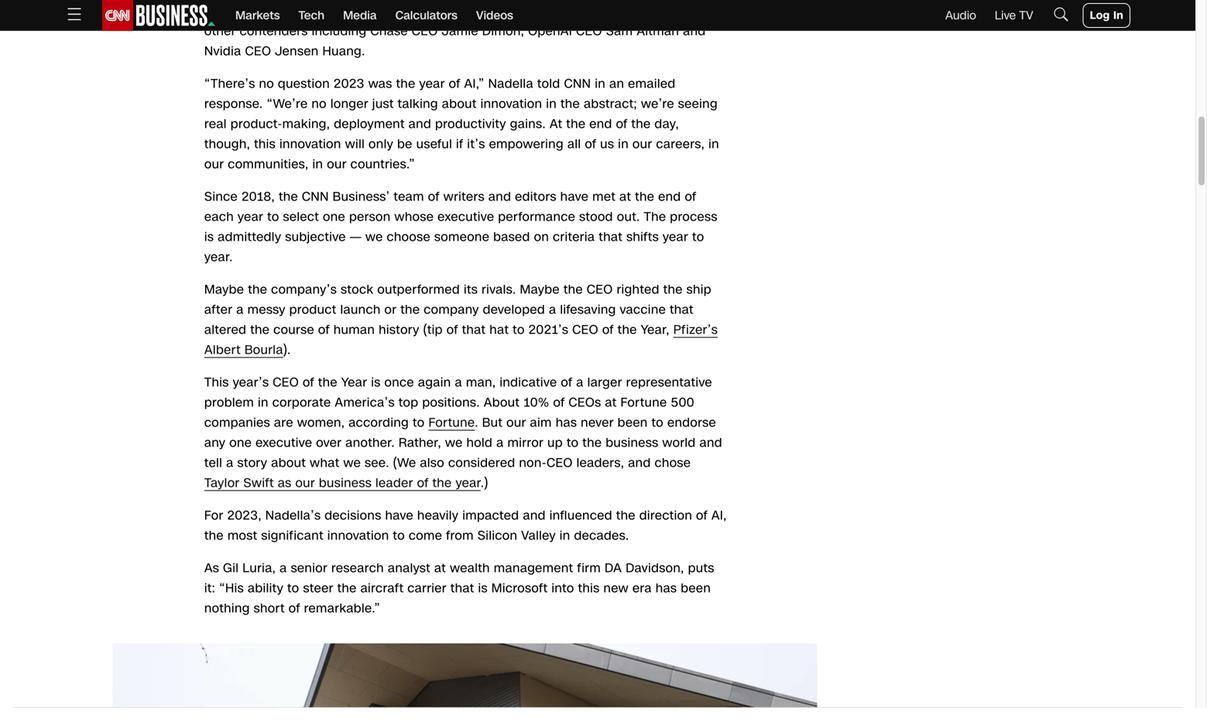 Task type: describe. For each thing, give the bounding box(es) containing it.
decades.
[[574, 527, 629, 545]]

research
[[331, 560, 384, 577]]

markets
[[235, 7, 280, 24]]

an
[[609, 75, 624, 93]]

of right all
[[585, 136, 597, 153]]

longer
[[331, 95, 369, 113]]

a right hold
[[497, 435, 504, 452]]

to down 2018,
[[267, 208, 279, 226]]

for 2023, nadella's decisions have heavily impacted and influenced the direction of ai, the most significant innovation to come from silicon valley in decades.
[[204, 507, 727, 545]]

is inside as gil luria, a senior research analyst at wealth management firm da davidson, puts it: "his ability to steer the aircraft carrier that is microsoft into this new era has been nothing short of remarkable."
[[478, 580, 488, 598]]

a up 2021's
[[549, 301, 556, 319]]

wealth
[[450, 560, 490, 577]]

the up select
[[279, 188, 298, 206]]

company's
[[271, 281, 337, 299]]

our down what
[[295, 475, 315, 492]]

luria,
[[243, 560, 276, 577]]

hold
[[467, 435, 493, 452]]

of down lifesaving at top
[[602, 321, 614, 339]]

indicative
[[500, 374, 557, 392]]

the right or
[[401, 301, 420, 319]]

a up positions.
[[455, 374, 462, 392]]

abstract;
[[584, 95, 637, 113]]

ship
[[687, 281, 712, 299]]

course
[[274, 321, 314, 339]]

as inside . but our aim has never been to endorse any one executive over another. rather, we hold a mirror up to the business world and tell a story about what we see. (we also considered non-ceo leaders, and chose taylor swift as our business leader of the year .)
[[278, 475, 292, 492]]

1 maybe from the left
[[204, 281, 244, 299]]

about inside . but our aim has never been to endorse any one executive over another. rather, we hold a mirror up to the business world and tell a story about what we see. (we also considered non-ceo leaders, and chose taylor swift as our business leader of the year .)
[[271, 455, 306, 472]]

2 maybe from the left
[[520, 281, 560, 299]]

of up corporate
[[303, 374, 314, 392]]

year.
[[204, 249, 233, 266]]

out
[[676, 2, 696, 20]]

the down never on the bottom of the page
[[583, 435, 602, 452]]

of left ai,"
[[449, 75, 460, 93]]

0 vertical spatial no
[[259, 75, 274, 93]]

mirror
[[508, 435, 544, 452]]

to down process
[[692, 229, 704, 246]]

of inside "that's why cnn business' staff chose nadella as the ceo of the year, beating out other contenders including chase ceo jamie dimon, openai ceo sam altman and nvidia ceo jensen huang."
[[556, 2, 567, 20]]

person
[[349, 208, 391, 226]]

to right the up
[[567, 435, 579, 452]]

rivals.
[[482, 281, 516, 299]]

the down vaccine
[[618, 321, 637, 339]]

admittedly
[[218, 229, 281, 246]]

developed
[[483, 301, 545, 319]]

we inside since 2018, the cnn business' team of writers and editors have met at the end of each year to select one person whose executive performance stood out. the process is admittedly subjective — we choose someone based on criteria that shifts year to year.
[[365, 229, 383, 246]]

real
[[204, 115, 227, 133]]

short
[[254, 600, 285, 618]]

ceo down "contenders"
[[245, 43, 271, 60]]

heavily
[[417, 507, 459, 525]]

subjective
[[285, 229, 346, 246]]

never
[[581, 414, 614, 432]]

making,
[[282, 115, 330, 133]]

year, inside maybe the company's stock outperformed its rivals. maybe the ceo righted the ship after a messy product launch or the company developed a lifesaving vaccine that altered the course of human history (tip of that hat to 2021's ceo of the year,
[[641, 321, 670, 339]]

if
[[456, 136, 463, 153]]

year up admittedly
[[238, 208, 263, 226]]

that inside since 2018, the cnn business' team of writers and editors have met at the end of each year to select one person whose executive performance stood out. the process is admittedly subjective — we choose someone based on criteria that shifts year to year.
[[599, 229, 623, 246]]

and right leaders,
[[628, 455, 651, 472]]

chase
[[370, 23, 408, 40]]

of down abstract;
[[616, 115, 628, 133]]

taylor swift as our business leader of the year link
[[204, 475, 481, 492]]

swift
[[244, 475, 274, 492]]

since 2018, the cnn business' team of writers and editors have met at the end of each year to select one person whose executive performance stood out. the process is admittedly subjective — we choose someone based on criteria that shifts year to year.
[[204, 188, 718, 266]]

or
[[385, 301, 397, 319]]

world
[[662, 435, 696, 452]]

the down also
[[433, 475, 452, 492]]

ai,"
[[464, 75, 485, 93]]

of inside as gil luria, a senior research analyst at wealth management firm da davidson, puts it: "his ability to steer the aircraft carrier that is microsoft into this new era has been nothing short of remarkable."
[[289, 600, 300, 618]]

leaders,
[[577, 455, 624, 472]]

live tv link
[[995, 7, 1034, 24]]

a right after
[[236, 301, 244, 319]]

and inside "that's why cnn business' staff chose nadella as the ceo of the year, beating out other contenders including chase ceo jamie dimon, openai ceo sam altman and nvidia ceo jensen huang."
[[683, 23, 706, 40]]

our right us
[[633, 136, 652, 153]]

human
[[334, 321, 375, 339]]

seeing
[[678, 95, 718, 113]]

of up ceos
[[561, 374, 573, 392]]

year's
[[233, 374, 269, 392]]

cnn inside since 2018, the cnn business' team of writers and editors have met at the end of each year to select one person whose executive performance stood out. the process is admittedly subjective — we choose someone based on criteria that shifts year to year.
[[302, 188, 329, 206]]

0 vertical spatial business
[[606, 435, 659, 452]]

the down for
[[204, 527, 224, 545]]

ceo down lifesaving at top
[[572, 321, 599, 339]]

of right 10% at the bottom left
[[553, 394, 565, 412]]

in down the making,
[[313, 156, 323, 173]]

pfizer's
[[674, 321, 718, 339]]

stock
[[341, 281, 374, 299]]

has inside . but our aim has never been to endorse any one executive over another. rather, we hold a mirror up to the business world and tell a story about what we see. (we also considered non-ceo leaders, and chose taylor swift as our business leader of the year .)
[[556, 414, 577, 432]]

microsoft
[[492, 580, 548, 598]]

"there's no question 2023 was the year of ai," nadella told cnn in an emailed response. "we're no longer just talking about innovation in the abstract; we're seeing real product-making, deployment and productivity gains. at the end of the day, though, this innovation will only be useful if it's empowering all of us in our careers, in our communities, in our countries."
[[204, 75, 719, 173]]

emailed
[[628, 75, 676, 93]]

10%
[[524, 394, 550, 412]]

this inside as gil luria, a senior research analyst at wealth management firm da davidson, puts it: "his ability to steer the aircraft carrier that is microsoft into this new era has been nothing short of remarkable."
[[578, 580, 600, 598]]

1 vertical spatial we
[[445, 435, 463, 452]]

company
[[424, 301, 479, 319]]

year, inside "that's why cnn business' staff chose nadella as the ceo of the year, beating out other contenders including chase ceo jamie dimon, openai ceo sam altman and nvidia ceo jensen huang."
[[594, 2, 623, 20]]

"we're
[[267, 95, 308, 113]]

at inside since 2018, the cnn business' team of writers and editors have met at the end of each year to select one person whose executive performance stood out. the process is admittedly subjective — we choose someone based on criteria that shifts year to year.
[[620, 188, 631, 206]]

audio link
[[946, 7, 977, 24]]

righted
[[617, 281, 660, 299]]

and down endorse
[[700, 435, 723, 452]]

larger
[[588, 374, 622, 392]]

talking
[[398, 95, 438, 113]]

shifts
[[627, 229, 659, 246]]

into
[[552, 580, 574, 598]]

nvidia
[[204, 43, 241, 60]]

women,
[[297, 414, 345, 432]]

1 vertical spatial innovation
[[280, 136, 341, 153]]

markets link
[[235, 0, 280, 31]]

contenders
[[240, 23, 308, 40]]

tech link
[[299, 0, 325, 31]]

0 horizontal spatial business
[[319, 475, 372, 492]]

calculators link
[[395, 0, 458, 31]]

year down process
[[663, 229, 689, 246]]

it's
[[467, 136, 485, 153]]

significant
[[261, 527, 324, 545]]

beating
[[627, 2, 672, 20]]

sam
[[606, 23, 633, 40]]

as inside "that's why cnn business' staff chose nadella as the ceo of the year, beating out other contenders including chase ceo jamie dimon, openai ceo sam altman and nvidia ceo jensen huang."
[[485, 2, 499, 20]]

the left day,
[[632, 115, 651, 133]]

staff
[[365, 2, 392, 20]]

the up dimon, at the left of page
[[503, 2, 522, 20]]

nadella's
[[265, 507, 321, 525]]

1 horizontal spatial no
[[312, 95, 327, 113]]

the right at at top left
[[566, 115, 586, 133]]

and inside for 2023, nadella's decisions have heavily impacted and influenced the direction of ai, the most significant innovation to come from silicon valley in decades.
[[523, 507, 546, 525]]

chose inside "that's why cnn business' staff chose nadella as the ceo of the year, beating out other contenders including chase ceo jamie dimon, openai ceo sam altman and nvidia ceo jensen huang."
[[396, 2, 432, 20]]

. but our aim has never been to endorse any one executive over another. rather, we hold a mirror up to the business world and tell a story about what we see. (we also considered non-ceo leaders, and chose taylor swift as our business leader of the year .)
[[204, 414, 723, 492]]

its
[[464, 281, 478, 299]]

pfizer's albert bourla
[[204, 321, 718, 359]]

maybe the company's stock outperformed its rivals. maybe the ceo righted the ship after a messy product launch or the company developed a lifesaving vaccine that altered the course of human history (tip of that hat to 2021's ceo of the year,
[[204, 281, 712, 339]]

ceo up openai
[[526, 2, 552, 20]]

bourla
[[245, 342, 283, 359]]

to up world
[[652, 414, 664, 432]]

countries."
[[351, 156, 415, 173]]

2023,
[[227, 507, 262, 525]]

albert
[[204, 342, 241, 359]]

product
[[289, 301, 337, 319]]

story
[[237, 455, 267, 472]]

whose
[[395, 208, 434, 226]]

was
[[368, 75, 392, 93]]

of right the "team"
[[428, 188, 440, 206]]

taylor
[[204, 475, 240, 492]]

the inside this year's ceo of the year is once again a man, indicative of a larger representative problem in corporate america's top positions. about 10% of ceos at fortune 500 companies are women, according to
[[318, 374, 338, 392]]

that left hat
[[462, 321, 486, 339]]

also
[[420, 455, 445, 472]]

0 horizontal spatial we
[[343, 455, 361, 472]]

at
[[550, 115, 563, 133]]

.)
[[481, 475, 488, 492]]

seattle, washington - march 19: a microsoft sign is seen at the company's headquarters on march 19, 2023 in seattle, washington. (photo by i ryu/vcg via getty images) image
[[113, 644, 818, 709]]

nadella inside "that's why cnn business' staff chose nadella as the ceo of the year, beating out other contenders including chase ceo jamie dimon, openai ceo sam altman and nvidia ceo jensen huang."
[[436, 2, 481, 20]]

to inside for 2023, nadella's decisions have heavily impacted and influenced the direction of ai, the most significant innovation to come from silicon valley in decades.
[[393, 527, 405, 545]]

hat
[[490, 321, 509, 339]]

is inside since 2018, the cnn business' team of writers and editors have met at the end of each year to select one person whose executive performance stood out. the process is admittedly subjective — we choose someone based on criteria that shifts year to year.
[[204, 229, 214, 246]]

this year's ceo of the year is once again a man, indicative of a larger representative problem in corporate america's top positions. about 10% of ceos at fortune 500 companies are women, according to
[[204, 374, 712, 432]]

to inside maybe the company's stock outperformed its rivals. maybe the ceo righted the ship after a messy product launch or the company developed a lifesaving vaccine that altered the course of human history (tip of that hat to 2021's ceo of the year,
[[513, 321, 525, 339]]

cnn inside "that's why cnn business' staff chose nadella as the ceo of the year, beating out other contenders including chase ceo jamie dimon, openai ceo sam altman and nvidia ceo jensen huang."
[[274, 2, 301, 20]]

the up messy
[[248, 281, 267, 299]]

ceo left sam
[[576, 23, 602, 40]]



Task type: vqa. For each thing, say whether or not it's contained in the screenshot.
Football
no



Task type: locate. For each thing, give the bounding box(es) containing it.
and right writers
[[489, 188, 511, 206]]

nadella inside "there's no question 2023 was the year of ai," nadella told cnn in an emailed response. "we're no longer just talking about innovation in the abstract; we're seeing real product-making, deployment and productivity gains. at the end of the day, though, this innovation will only be useful if it's empowering all of us in our careers, in our communities, in our countries."
[[488, 75, 534, 93]]

log in link
[[1083, 3, 1131, 28]]

0 horizontal spatial chose
[[396, 2, 432, 20]]

0 horizontal spatial is
[[204, 229, 214, 246]]

the up talking
[[396, 75, 416, 93]]

of left ai,
[[696, 507, 708, 525]]

1 horizontal spatial as
[[485, 2, 499, 20]]

0 horizontal spatial been
[[618, 414, 648, 432]]

2 horizontal spatial we
[[445, 435, 463, 452]]

1 horizontal spatial about
[[442, 95, 477, 113]]

year
[[419, 75, 445, 93], [238, 208, 263, 226], [663, 229, 689, 246], [456, 475, 481, 492]]

2 horizontal spatial at
[[620, 188, 631, 206]]

analyst
[[388, 560, 431, 577]]

a up ceos
[[576, 374, 584, 392]]

rather,
[[399, 435, 441, 452]]

no up the making,
[[312, 95, 327, 113]]

has inside as gil luria, a senior research analyst at wealth management firm da davidson, puts it: "his ability to steer the aircraft carrier that is microsoft into this new era has been nothing short of remarkable."
[[656, 580, 677, 598]]

2 horizontal spatial cnn
[[564, 75, 591, 93]]

of inside . but our aim has never been to endorse any one executive over another. rather, we hold a mirror up to the business world and tell a story about what we see. (we also considered non-ceo leaders, and chose taylor swift as our business leader of the year .)
[[417, 475, 429, 492]]

the inside as gil luria, a senior research analyst at wealth management firm da davidson, puts it: "his ability to steer the aircraft carrier that is microsoft into this new era has been nothing short of remarkable."
[[337, 580, 357, 598]]

are
[[274, 414, 293, 432]]

fortune link
[[429, 414, 475, 432]]

of right short
[[289, 600, 300, 618]]

1 horizontal spatial at
[[605, 394, 617, 412]]

open menu icon image
[[65, 5, 84, 23]]

of down also
[[417, 475, 429, 492]]

1 horizontal spatial business
[[606, 435, 659, 452]]

to right hat
[[513, 321, 525, 339]]

this down firm
[[578, 580, 600, 598]]

a right the tell
[[226, 455, 234, 472]]

0 vertical spatial has
[[556, 414, 577, 432]]

1 vertical spatial executive
[[256, 435, 312, 452]]

audio
[[946, 7, 977, 24]]

maybe up after
[[204, 281, 244, 299]]

have down leader
[[385, 507, 414, 525]]

outperformed
[[378, 281, 460, 299]]

our down will
[[327, 156, 347, 173]]

valley
[[521, 527, 556, 545]]

0 vertical spatial we
[[365, 229, 383, 246]]

why
[[245, 2, 270, 20]]

0 vertical spatial nadella
[[436, 2, 481, 20]]

2 vertical spatial is
[[478, 580, 488, 598]]

1 vertical spatial nadella
[[488, 75, 534, 93]]

product-
[[231, 115, 282, 133]]

top
[[399, 394, 419, 412]]

as up dimon, at the left of page
[[485, 2, 499, 20]]

1 horizontal spatial fortune
[[621, 394, 667, 412]]

been down puts
[[681, 580, 711, 598]]

to left come
[[393, 527, 405, 545]]

0 horizontal spatial have
[[385, 507, 414, 525]]

1 vertical spatial about
[[271, 455, 306, 472]]

aircraft
[[361, 580, 404, 598]]

been inside . but our aim has never been to endorse any one executive over another. rather, we hold a mirror up to the business world and tell a story about what we see. (we also considered non-ceo leaders, and chose taylor swift as our business leader of the year .)
[[618, 414, 648, 432]]

met
[[593, 188, 616, 206]]

1 horizontal spatial nadella
[[488, 75, 534, 93]]

1 vertical spatial no
[[312, 95, 327, 113]]

0 horizontal spatial fortune
[[429, 414, 475, 432]]

one down companies
[[229, 435, 252, 452]]

ceos
[[569, 394, 601, 412]]

a right luria,
[[280, 560, 287, 577]]

year inside . but our aim has never been to endorse any one executive over another. rather, we hold a mirror up to the business world and tell a story about what we see. (we also considered non-ceo leaders, and chose taylor swift as our business leader of the year .)
[[456, 475, 481, 492]]

0 horizontal spatial maybe
[[204, 281, 244, 299]]

innovation down decisions
[[327, 527, 389, 545]]

writers
[[443, 188, 485, 206]]

to inside as gil luria, a senior research analyst at wealth management firm da davidson, puts it: "his ability to steer the aircraft carrier that is microsoft into this new era has been nothing short of remarkable."
[[287, 580, 299, 598]]

0 vertical spatial business'
[[304, 2, 362, 20]]

innovation up the gains.
[[481, 95, 542, 113]]

and inside since 2018, the cnn business' team of writers and editors have met at the end of each year to select one person whose executive performance stood out. the process is admittedly subjective — we choose someone based on criteria that shifts year to year.
[[489, 188, 511, 206]]

considered
[[448, 455, 515, 472]]

fortune inside this year's ceo of the year is once again a man, indicative of a larger representative problem in corporate america's top positions. about 10% of ceos at fortune 500 companies are women, according to
[[621, 394, 667, 412]]

1 vertical spatial end
[[658, 188, 681, 206]]

silicon
[[478, 527, 518, 545]]

someone
[[434, 229, 490, 246]]

been right never on the bottom of the page
[[618, 414, 648, 432]]

chose inside . but our aim has never been to endorse any one executive over another. rather, we hold a mirror up to the business world and tell a story about what we see. (we also considered non-ceo leaders, and chose taylor swift as our business leader of the year .)
[[655, 455, 691, 472]]

deployment
[[334, 115, 405, 133]]

the
[[503, 2, 522, 20], [571, 2, 591, 20], [396, 75, 416, 93], [561, 95, 580, 113], [566, 115, 586, 133], [632, 115, 651, 133], [279, 188, 298, 206], [635, 188, 655, 206], [248, 281, 267, 299], [564, 281, 583, 299], [663, 281, 683, 299], [401, 301, 420, 319], [250, 321, 270, 339], [618, 321, 637, 339], [318, 374, 338, 392], [583, 435, 602, 452], [433, 475, 452, 492], [616, 507, 636, 525], [204, 527, 224, 545], [337, 580, 357, 598]]

1 horizontal spatial executive
[[438, 208, 494, 226]]

ceo left jamie
[[412, 23, 438, 40]]

executive down are
[[256, 435, 312, 452]]

we up taylor swift as our business leader of the year link
[[343, 455, 361, 472]]

0 vertical spatial about
[[442, 95, 477, 113]]

direction
[[640, 507, 692, 525]]

year inside "there's no question 2023 was the year of ai," nadella told cnn in an emailed response. "we're no longer just talking about innovation in the abstract; we're seeing real product-making, deployment and productivity gains. at the end of the day, though, this innovation will only be useful if it's empowering all of us in our careers, in our communities, in our countries."
[[419, 75, 445, 93]]

but
[[482, 414, 503, 432]]

ceo inside this year's ceo of the year is once again a man, indicative of a larger representative problem in corporate america's top positions. about 10% of ceos at fortune 500 companies are women, according to
[[273, 374, 299, 392]]

one inside . but our aim has never been to endorse any one executive over another. rather, we hold a mirror up to the business world and tell a story about what we see. (we also considered non-ceo leaders, and chose taylor swift as our business leader of the year .)
[[229, 435, 252, 452]]

the left year
[[318, 374, 338, 392]]

media
[[343, 7, 377, 24]]

search icon image
[[1052, 5, 1071, 23]]

1 vertical spatial business
[[319, 475, 372, 492]]

innovation inside for 2023, nadella's decisions have heavily impacted and influenced the direction of ai, the most significant innovation to come from silicon valley in decades.
[[327, 527, 389, 545]]

response.
[[204, 95, 263, 113]]

1 horizontal spatial one
[[323, 208, 345, 226]]

stood
[[579, 208, 613, 226]]

to inside this year's ceo of the year is once again a man, indicative of a larger representative problem in corporate america's top positions. about 10% of ceos at fortune 500 companies are women, according to
[[413, 414, 425, 432]]

launch
[[340, 301, 381, 319]]

cnn
[[274, 2, 301, 20], [564, 75, 591, 93], [302, 188, 329, 206]]

the up lifesaving at top
[[564, 281, 583, 299]]

this up communities,
[[254, 136, 276, 153]]

about inside "there's no question 2023 was the year of ai," nadella told cnn in an emailed response. "we're no longer just talking about innovation in the abstract; we're seeing real product-making, deployment and productivity gains. at the end of the day, though, this innovation will only be useful if it's empowering all of us in our careers, in our communities, in our countries."
[[442, 95, 477, 113]]

year, down vaccine
[[641, 321, 670, 339]]

as
[[485, 2, 499, 20], [278, 475, 292, 492]]

0 vertical spatial as
[[485, 2, 499, 20]]

huang.
[[323, 43, 365, 60]]

1 vertical spatial been
[[681, 580, 711, 598]]

at down larger
[[605, 394, 617, 412]]

cnn up select
[[302, 188, 329, 206]]

year down considered
[[456, 475, 481, 492]]

see.
[[365, 455, 389, 472]]

gains.
[[510, 115, 546, 133]]

again
[[418, 374, 451, 392]]

1 horizontal spatial is
[[371, 374, 381, 392]]

our down though,
[[204, 156, 224, 173]]

impacted
[[463, 507, 519, 525]]

1 horizontal spatial chose
[[655, 455, 691, 472]]

chose down world
[[655, 455, 691, 472]]

fortune down representative
[[621, 394, 667, 412]]

1 vertical spatial this
[[578, 580, 600, 598]]

executive inside . but our aim has never been to endorse any one executive over another. rather, we hold a mirror up to the business world and tell a story about what we see. (we also considered non-ceo leaders, and chose taylor swift as our business leader of the year .)
[[256, 435, 312, 452]]

live
[[995, 7, 1016, 24]]

and inside "there's no question 2023 was the year of ai," nadella told cnn in an emailed response. "we're no longer just talking about innovation in the abstract; we're seeing real product-making, deployment and productivity gains. at the end of the day, though, this innovation will only be useful if it's empowering all of us in our careers, in our communities, in our countries."
[[409, 115, 431, 133]]

the up decades.
[[616, 507, 636, 525]]

1 vertical spatial as
[[278, 475, 292, 492]]

1 horizontal spatial end
[[658, 188, 681, 206]]

will
[[345, 136, 365, 153]]

been inside as gil luria, a senior research analyst at wealth management firm da davidson, puts it: "his ability to steer the aircraft carrier that is microsoft into this new era has been nothing short of remarkable."
[[681, 580, 711, 598]]

end inside since 2018, the cnn business' team of writers and editors have met at the end of each year to select one person whose executive performance stood out. the process is admittedly subjective — we choose someone based on criteria that shifts year to year.
[[658, 188, 681, 206]]

that up the pfizer's
[[670, 301, 694, 319]]

in right careers,
[[709, 136, 719, 153]]

team
[[394, 188, 424, 206]]

1 vertical spatial year,
[[641, 321, 670, 339]]

that's
[[204, 2, 242, 20]]

ceo down the up
[[547, 455, 573, 472]]

new
[[604, 580, 629, 598]]

0 vertical spatial innovation
[[481, 95, 542, 113]]

useful
[[416, 136, 452, 153]]

dimon,
[[482, 23, 524, 40]]

1 horizontal spatial has
[[656, 580, 677, 598]]

of up process
[[685, 188, 697, 206]]

2 vertical spatial cnn
[[302, 188, 329, 206]]

that inside as gil luria, a senior research analyst at wealth management firm da davidson, puts it: "his ability to steer the aircraft carrier that is microsoft into this new era has been nothing short of remarkable."
[[451, 580, 474, 598]]

2 vertical spatial at
[[434, 560, 446, 577]]

0 vertical spatial end
[[590, 115, 612, 133]]

year, up sam
[[594, 2, 623, 20]]

2 vertical spatial innovation
[[327, 527, 389, 545]]

on
[[534, 229, 549, 246]]

most
[[228, 527, 257, 545]]

0 horizontal spatial about
[[271, 455, 306, 472]]

end up us
[[590, 115, 612, 133]]

come
[[409, 527, 442, 545]]

one up subjective
[[323, 208, 345, 226]]

executive inside since 2018, the cnn business' team of writers and editors have met at the end of each year to select one person whose executive performance stood out. the process is admittedly subjective — we choose someone based on criteria that shifts year to year.
[[438, 208, 494, 226]]

is right year
[[371, 374, 381, 392]]

the up at at top left
[[561, 95, 580, 113]]

based
[[493, 229, 530, 246]]

business' up including
[[304, 2, 362, 20]]

our up the mirror
[[507, 414, 526, 432]]

as right swift
[[278, 475, 292, 492]]

the up the
[[635, 188, 655, 206]]

in right us
[[618, 136, 629, 153]]

0 horizontal spatial executive
[[256, 435, 312, 452]]

1 horizontal spatial year,
[[641, 321, 670, 339]]

0 horizontal spatial no
[[259, 75, 274, 93]]

1 horizontal spatial this
[[578, 580, 600, 598]]

a inside as gil luria, a senior research analyst at wealth management firm da davidson, puts it: "his ability to steer the aircraft carrier that is microsoft into this new era has been nothing short of remarkable."
[[280, 560, 287, 577]]

have inside since 2018, the cnn business' team of writers and editors have met at the end of each year to select one person whose executive performance stood out. the process is admittedly subjective — we choose someone based on criteria that shifts year to year.
[[560, 188, 589, 206]]

0 horizontal spatial as
[[278, 475, 292, 492]]

videos link
[[476, 0, 513, 31]]

day,
[[655, 115, 679, 133]]

corporate
[[272, 394, 331, 412]]

1 vertical spatial is
[[371, 374, 381, 392]]

communities,
[[228, 156, 309, 173]]

this inside "there's no question 2023 was the year of ai," nadella told cnn in an emailed response. "we're no longer just talking about innovation in the abstract; we're seeing real product-making, deployment and productivity gains. at the end of the day, though, this innovation will only be useful if it's empowering all of us in our careers, in our communities, in our countries."
[[254, 136, 276, 153]]

0 vertical spatial executive
[[438, 208, 494, 226]]

only
[[369, 136, 394, 153]]

the up bourla
[[250, 321, 270, 339]]

of up openai
[[556, 2, 567, 20]]

one inside since 2018, the cnn business' team of writers and editors have met at the end of each year to select one person whose executive performance stood out. the process is admittedly subjective — we choose someone based on criteria that shifts year to year.
[[323, 208, 345, 226]]

and
[[683, 23, 706, 40], [409, 115, 431, 133], [489, 188, 511, 206], [700, 435, 723, 452], [628, 455, 651, 472], [523, 507, 546, 525]]

1 horizontal spatial maybe
[[520, 281, 560, 299]]

.
[[475, 414, 478, 432]]

0 vertical spatial have
[[560, 188, 589, 206]]

the left ship
[[663, 281, 683, 299]]

0 vertical spatial this
[[254, 136, 276, 153]]

and down talking
[[409, 115, 431, 133]]

1 vertical spatial cnn
[[564, 75, 591, 93]]

openai
[[528, 23, 572, 40]]

is inside this year's ceo of the year is once again a man, indicative of a larger representative problem in corporate america's top positions. about 10% of ceos at fortune 500 companies are women, according to
[[371, 374, 381, 392]]

ceo inside . but our aim has never been to endorse any one executive over another. rather, we hold a mirror up to the business world and tell a story about what we see. (we also considered non-ceo leaders, and chose taylor swift as our business leader of the year .)
[[547, 455, 573, 472]]

the up openai
[[571, 2, 591, 20]]

1 horizontal spatial we
[[365, 229, 383, 246]]

tv
[[1020, 7, 1034, 24]]

any
[[204, 435, 226, 452]]

steer
[[303, 580, 334, 598]]

chose up chase
[[396, 2, 432, 20]]

productivity
[[435, 115, 506, 133]]

0 horizontal spatial one
[[229, 435, 252, 452]]

is down the wealth
[[478, 580, 488, 598]]

our
[[633, 136, 652, 153], [204, 156, 224, 173], [327, 156, 347, 173], [507, 414, 526, 432], [295, 475, 315, 492]]

positions.
[[422, 394, 480, 412]]

nadella right ai,"
[[488, 75, 534, 93]]

0 horizontal spatial at
[[434, 560, 446, 577]]

end inside "there's no question 2023 was the year of ai," nadella told cnn in an emailed response. "we're no longer just talking about innovation in the abstract; we're seeing real product-making, deployment and productivity gains. at the end of the day, though, this innovation will only be useful if it's empowering all of us in our careers, in our communities, in our countries."
[[590, 115, 612, 133]]

1 horizontal spatial been
[[681, 580, 711, 598]]

2018,
[[242, 188, 275, 206]]

for
[[204, 507, 223, 525]]

at
[[620, 188, 631, 206], [605, 394, 617, 412], [434, 560, 446, 577]]

in left an
[[595, 75, 606, 93]]

0 vertical spatial been
[[618, 414, 648, 432]]

and up valley
[[523, 507, 546, 525]]

business up leaders,
[[606, 435, 659, 452]]

0 vertical spatial one
[[323, 208, 345, 226]]

companies
[[204, 414, 270, 432]]

have inside for 2023, nadella's decisions have heavily impacted and influenced the direction of ai, the most significant innovation to come from silicon valley in decades.
[[385, 507, 414, 525]]

one
[[323, 208, 345, 226], [229, 435, 252, 452]]

1 horizontal spatial cnn
[[302, 188, 329, 206]]

2 horizontal spatial is
[[478, 580, 488, 598]]

innovation down the making,
[[280, 136, 341, 153]]

1 vertical spatial fortune
[[429, 414, 475, 432]]

representative
[[626, 374, 712, 392]]

gil
[[223, 560, 239, 577]]

0 horizontal spatial has
[[556, 414, 577, 432]]

in
[[1114, 8, 1124, 23]]

0 horizontal spatial nadella
[[436, 2, 481, 20]]

0 horizontal spatial end
[[590, 115, 612, 133]]

business down what
[[319, 475, 372, 492]]

in down told
[[546, 95, 557, 113]]

0 horizontal spatial this
[[254, 136, 276, 153]]

1 vertical spatial at
[[605, 394, 617, 412]]

1 vertical spatial has
[[656, 580, 677, 598]]

business' inside since 2018, the cnn business' team of writers and editors have met at the end of each year to select one person whose executive performance stood out. the process is admittedly subjective — we choose someone based on criteria that shifts year to year.
[[333, 188, 390, 206]]

0 vertical spatial at
[[620, 188, 631, 206]]

tell
[[204, 455, 222, 472]]

1 horizontal spatial have
[[560, 188, 589, 206]]

0 vertical spatial year,
[[594, 2, 623, 20]]

of
[[556, 2, 567, 20], [449, 75, 460, 93], [616, 115, 628, 133], [585, 136, 597, 153], [428, 188, 440, 206], [685, 188, 697, 206], [318, 321, 330, 339], [447, 321, 458, 339], [602, 321, 614, 339], [303, 374, 314, 392], [561, 374, 573, 392], [553, 394, 565, 412], [417, 475, 429, 492], [696, 507, 708, 525], [289, 600, 300, 618]]

that down stood
[[599, 229, 623, 246]]

1 vertical spatial one
[[229, 435, 252, 452]]

0 vertical spatial fortune
[[621, 394, 667, 412]]

at inside this year's ceo of the year is once again a man, indicative of a larger representative problem in corporate america's top positions. about 10% of ceos at fortune 500 companies are women, according to
[[605, 394, 617, 412]]

year up talking
[[419, 75, 445, 93]]

0 horizontal spatial cnn
[[274, 2, 301, 20]]

0 vertical spatial is
[[204, 229, 214, 246]]

fortune down positions.
[[429, 414, 475, 432]]

at inside as gil luria, a senior research analyst at wealth management firm da davidson, puts it: "his ability to steer the aircraft carrier that is microsoft into this new era has been nothing short of remarkable."
[[434, 560, 446, 577]]

1 vertical spatial have
[[385, 507, 414, 525]]

1 vertical spatial chose
[[655, 455, 691, 472]]

business' inside "that's why cnn business' staff chose nadella as the ceo of the year, beating out other contenders including chase ceo jamie dimon, openai ceo sam altman and nvidia ceo jensen huang."
[[304, 2, 362, 20]]

2 vertical spatial we
[[343, 455, 361, 472]]

of inside for 2023, nadella's decisions have heavily impacted and influenced the direction of ai, the most significant innovation to come from silicon valley in decades.
[[696, 507, 708, 525]]

at up carrier
[[434, 560, 446, 577]]

of right (tip
[[447, 321, 458, 339]]

have
[[560, 188, 589, 206], [385, 507, 414, 525]]

that down the wealth
[[451, 580, 474, 598]]

0 vertical spatial chose
[[396, 2, 432, 20]]

man,
[[466, 374, 496, 392]]

of down product
[[318, 321, 330, 339]]

about up swift
[[271, 455, 306, 472]]

about up productivity
[[442, 95, 477, 113]]

0 horizontal spatial year,
[[594, 2, 623, 20]]

including
[[312, 23, 367, 40]]

decisions
[[325, 507, 381, 525]]

is up year.
[[204, 229, 214, 246]]

senior
[[291, 560, 328, 577]]

in inside for 2023, nadella's decisions have heavily impacted and influenced the direction of ai, the most significant innovation to come from silicon valley in decades.
[[560, 527, 570, 545]]

0 vertical spatial cnn
[[274, 2, 301, 20]]

end up the
[[658, 188, 681, 206]]

the up remarkable."
[[337, 580, 357, 598]]

problem
[[204, 394, 254, 412]]

ceo up lifesaving at top
[[587, 281, 613, 299]]

cnn inside "there's no question 2023 was the year of ai," nadella told cnn in an emailed response. "we're no longer just talking about innovation in the abstract; we're seeing real product-making, deployment and productivity gains. at the end of the day, though, this innovation will only be useful if it's empowering all of us in our careers, in our communities, in our countries."
[[564, 75, 591, 93]]

influenced
[[550, 507, 613, 525]]

this
[[204, 374, 229, 392]]

videos
[[476, 7, 513, 24]]

in inside this year's ceo of the year is once again a man, indicative of a larger representative problem in corporate america's top positions. about 10% of ceos at fortune 500 companies are women, according to
[[258, 394, 269, 412]]

non-
[[519, 455, 547, 472]]

1 vertical spatial business'
[[333, 188, 390, 206]]

has down davidson,
[[656, 580, 677, 598]]

cnn right told
[[564, 75, 591, 93]]

(we
[[393, 455, 416, 472]]



